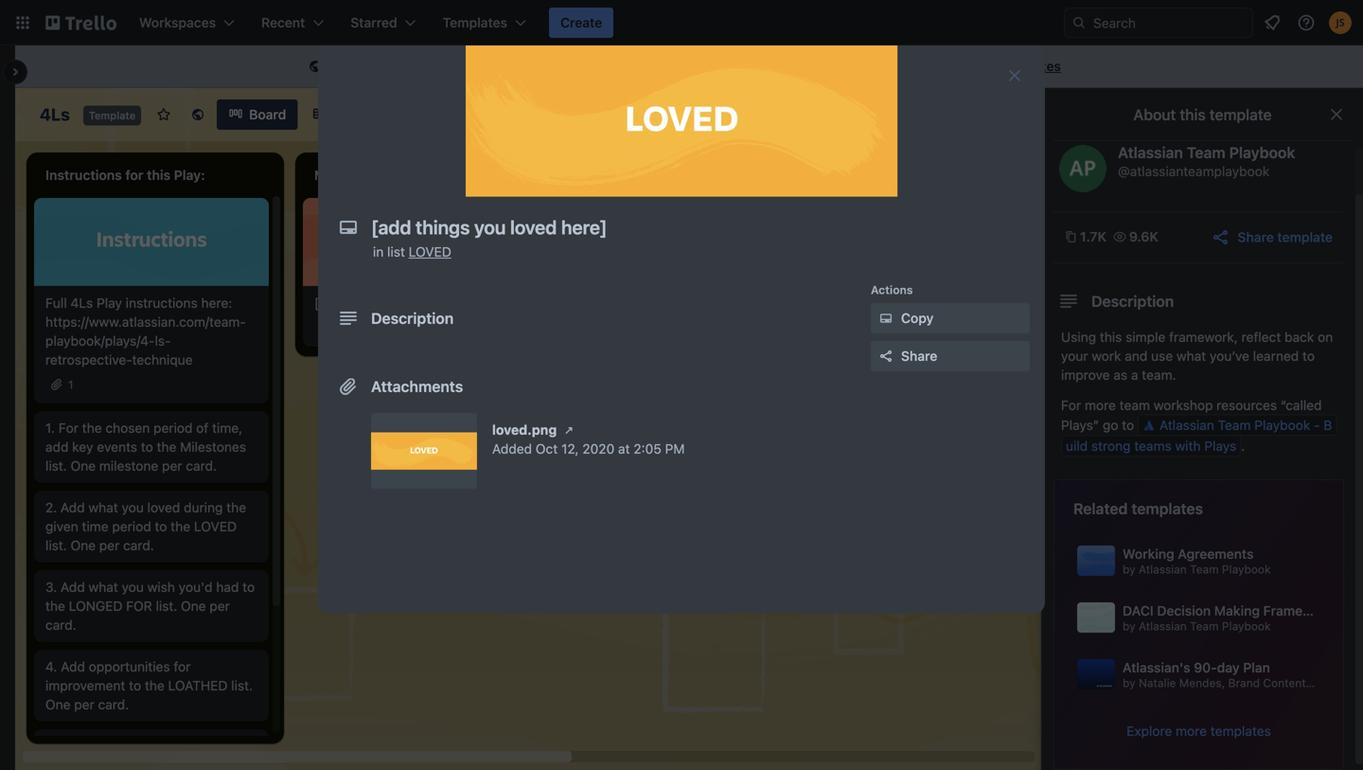 Task type: describe. For each thing, give the bounding box(es) containing it.
copy.
[[658, 58, 690, 74]]

from
[[798, 58, 828, 74]]

0 notifications image
[[1262, 11, 1284, 34]]

explore more templates for the leftmost explore more templates link
[[913, 58, 1062, 74]]

period inside 1. for the chosen period of time, add key events to the milestones list. one milestone per card.
[[154, 420, 193, 436]]

Search field
[[1087, 9, 1253, 37]]

key inside 1. for the chosen period of time, add key events to the milestones list. one milestone per card.
[[72, 439, 93, 455]]

1 for [add key events here]
[[337, 321, 342, 334]]

by for atlassian's
[[1123, 676, 1136, 690]]

this is a public template for anyone on the internet to copy.
[[329, 58, 690, 74]]

share template button
[[1212, 227, 1334, 247]]

share button
[[871, 341, 1031, 371]]

of
[[196, 420, 209, 436]]

1 horizontal spatial for
[[481, 58, 498, 74]]

period inside 2. add what you loved during the given time period to the loved list. one per card.
[[112, 519, 151, 534]]

primary element
[[0, 0, 1364, 45]]

is
[[358, 58, 368, 74]]

atlassian team playbook link
[[1119, 144, 1296, 161]]

to inside 2. add what you loved during the given time period to the loved list. one per card.
[[155, 519, 167, 534]]

1. for the chosen period of time, add key events to the milestones list. one milestone per card.
[[45, 420, 246, 474]]

this
[[329, 58, 355, 74]]

create for create board from template
[[713, 58, 755, 74]]

use
[[1152, 348, 1174, 364]]

loved.png
[[493, 422, 557, 438]]

to inside 3. add what you wish you'd had to the longed for list. one per card.
[[243, 579, 255, 595]]

team.
[[1143, 367, 1177, 383]]

work
[[1092, 348, 1122, 364]]

content
[[1264, 676, 1307, 690]]

template inside share template button
[[1278, 229, 1334, 245]]

opportunities inside [add opportunities for improvement here]
[[884, 295, 966, 311]]

framework
[[1264, 603, 1334, 619]]

on inside the using this simple framework, reflect back on your work and use what you've learned to improve as a team.
[[1319, 329, 1334, 345]]

full 4ls play instructions here: https://www.atlassian.com/team- playbook/plays/4-ls- retrospective-technique
[[45, 295, 246, 367]]

making
[[1215, 603, 1261, 619]]

during
[[184, 500, 223, 515]]

explore more templates for the rightmost explore more templates link
[[1127, 723, 1272, 739]]

playbook inside daci decision making framework by atlassian team playbook
[[1223, 619, 1272, 633]]

what for 3. add what you wish you'd had to the longed for list. one per card.
[[89, 579, 118, 595]]

atlassian inside working agreements by atlassian team playbook
[[1140, 563, 1188, 576]]

lead
[[1342, 676, 1364, 690]]

1 for full 4ls play instructions here: https://www.atlassian.com/team- playbook/plays/4-ls- retrospective-technique
[[68, 378, 73, 391]]

in list loved
[[373, 244, 452, 260]]

time,
[[212, 420, 243, 436]]

templates for the leftmost explore more templates link
[[999, 58, 1062, 74]]

daci decision making framework by atlassian team playbook
[[1123, 603, 1334, 633]]

one inside 1. for the chosen period of time, add key events to the milestones list. one milestone per card.
[[71, 458, 96, 474]]

atlassian team playbook @atlassianteamplaybook
[[1119, 144, 1296, 179]]

Board name text field
[[30, 99, 79, 130]]

add for 4.
[[61, 659, 85, 674]]

add for 3.
[[61, 579, 85, 595]]

star or unstar board image
[[156, 107, 172, 122]]

improvement inside [add opportunities for improvement here]
[[990, 295, 1070, 311]]

share for share template
[[1238, 229, 1275, 245]]

1 vertical spatial templates
[[1132, 500, 1204, 518]]

team
[[1120, 397, 1151, 413]]

per inside 1. for the chosen period of time, add key events to the milestones list. one milestone per card.
[[162, 458, 182, 474]]

to inside the using this simple framework, reflect back on your work and use what you've learned to improve as a team.
[[1303, 348, 1316, 364]]

to inside for more team workshop resources "called plays" go to
[[1123, 417, 1135, 433]]

create button
[[549, 8, 614, 38]]

9.6k
[[1130, 229, 1159, 244]]

for
[[126, 598, 152, 614]]

events inside 1. for the chosen period of time, add key events to the milestones list. one milestone per card.
[[97, 439, 137, 455]]

loathed
[[168, 678, 228, 693]]

3. add what you wish you'd had to the longed for list. one per card.
[[45, 579, 255, 633]]

4.
[[45, 659, 57, 674]]

public image
[[191, 107, 206, 122]]

actions
[[871, 283, 914, 296]]

agreements
[[1179, 546, 1255, 562]]

time
[[82, 519, 109, 534]]

pm
[[665, 441, 685, 457]]

team inside working agreements by atlassian team playbook
[[1191, 563, 1220, 576]]

workshop
[[1154, 397, 1214, 413]]

atlassian inside atlassian team playbook @atlassianteamplaybook
[[1119, 144, 1184, 161]]

full
[[45, 295, 67, 311]]

share for share
[[902, 348, 938, 364]]

explore for the leftmost explore more templates link
[[913, 58, 960, 74]]

4ls inside text field
[[40, 104, 70, 125]]

you for wish
[[122, 579, 144, 595]]

working
[[1123, 546, 1175, 562]]

plan
[[1244, 660, 1271, 675]]

added
[[493, 441, 532, 457]]

atlassian's
[[1123, 660, 1191, 675]]

table image
[[313, 106, 328, 121]]

and
[[1126, 348, 1148, 364]]

1. for the chosen period of time, add key events to the milestones list. one milestone per card. link
[[45, 419, 258, 475]]

technique
[[132, 352, 193, 367]]

[add key events here] link
[[314, 294, 534, 313]]

list
[[388, 244, 405, 260]]

public
[[382, 58, 420, 74]]

atlassian team playbook (atlassianteamplaybook) image
[[1004, 101, 1031, 128]]

board
[[249, 107, 286, 122]]

your
[[1062, 348, 1089, 364]]

you've
[[1211, 348, 1250, 364]]

board
[[758, 58, 795, 74]]

using
[[1062, 329, 1097, 345]]

add
[[45, 439, 69, 455]]

0 vertical spatial loved
[[409, 244, 452, 260]]

here:
[[201, 295, 232, 311]]

@atlassianteamplaybook
[[1119, 163, 1270, 179]]

[add opportunities for improvement here]
[[852, 295, 1070, 330]]

this for about
[[1181, 106, 1207, 124]]

open information menu image
[[1298, 13, 1317, 32]]

a inside the using this simple framework, reflect back on your work and use what you've learned to improve as a team.
[[1132, 367, 1139, 383]]

opportunities inside 4. add opportunities for improvement to the loathed list. one per card.
[[89, 659, 170, 674]]

description for related templates
[[1092, 292, 1175, 310]]

atlassian inside daci decision making framework by atlassian team playbook
[[1140, 619, 1188, 633]]

the left chosen
[[82, 420, 102, 436]]

about this template
[[1134, 106, 1273, 124]]

https://www.atlassian.com/team-
[[45, 314, 246, 330]]

to left copy. on the top of page
[[642, 58, 654, 74]]

more for the rightmost explore more templates link
[[1177, 723, 1208, 739]]

board link
[[217, 99, 298, 130]]

2020
[[583, 441, 615, 457]]

1 horizontal spatial sm image
[[560, 421, 579, 440]]

using this simple framework, reflect back on your work and use what you've learned to improve as a team.
[[1062, 329, 1334, 383]]

resources
[[1217, 397, 1278, 413]]

one inside 3. add what you wish you'd had to the longed for list. one per card.
[[181, 598, 206, 614]]

what for 2. add what you loved during the given time period to the loved list. one per card.
[[89, 500, 118, 515]]

related
[[1074, 500, 1129, 518]]

playbook inside atlassian team playbook @atlassianteamplaybook
[[1230, 144, 1296, 161]]

0 vertical spatial a
[[372, 58, 379, 74]]

the down loved
[[171, 519, 191, 534]]

added oct 12, 2020 at 2:05 pm
[[493, 441, 685, 457]]

reflect
[[1242, 329, 1282, 345]]

playbook/plays/4-
[[45, 333, 155, 348]]

as
[[1114, 367, 1128, 383]]

2:05
[[634, 441, 662, 457]]

1 for [add opportunities for improvement here]
[[875, 340, 880, 353]]

daci
[[1123, 603, 1154, 619]]

2.
[[45, 500, 57, 515]]

90-
[[1195, 660, 1218, 675]]

about
[[1134, 106, 1177, 124]]

one inside 4. add opportunities for improvement to the loathed list. one per card.
[[45, 697, 71, 712]]

the up milestone
[[157, 439, 177, 455]]

copy link
[[871, 303, 1031, 333]]

0 vertical spatial on
[[549, 58, 564, 74]]

create board from template link
[[702, 51, 898, 81]]

list. inside 3. add what you wish you'd had to the longed for list. one per card.
[[156, 598, 177, 614]]

per inside 2. add what you loved during the given time period to the loved list. one per card.
[[99, 537, 120, 553]]

0 vertical spatial events
[[371, 295, 411, 311]]

list. inside 2. add what you loved during the given time period to the loved list. one per card.
[[45, 537, 67, 553]]

per inside 4. add opportunities for improvement to the loathed list. one per card.
[[74, 697, 94, 712]]

sm image for copy
[[877, 309, 896, 328]]

create board from template
[[713, 58, 887, 74]]

4. add opportunities for improvement to the loathed list. one per card.
[[45, 659, 253, 712]]

list. inside 1. for the chosen period of time, add key events to the milestones list. one milestone per card.
[[45, 458, 67, 474]]



Task type: locate. For each thing, give the bounding box(es) containing it.
2 vertical spatial 1
[[68, 378, 73, 391]]

to right the had
[[243, 579, 255, 595]]

team down decision
[[1191, 619, 1220, 633]]

loved inside 2. add what you loved during the given time period to the loved list. one per card.
[[194, 519, 237, 534]]

0 vertical spatial share
[[1238, 229, 1275, 245]]

2 horizontal spatial more
[[1177, 723, 1208, 739]]

share down copy on the top right of the page
[[902, 348, 938, 364]]

1 vertical spatial loved
[[194, 519, 237, 534]]

0 vertical spatial by
[[1123, 563, 1136, 576]]

team inside atlassian's 90-day plan by natalie mendes, brand content team lead
[[1310, 676, 1339, 690]]

to down back
[[1303, 348, 1316, 364]]

team
[[1188, 144, 1226, 161], [1191, 563, 1220, 576], [1191, 619, 1220, 633], [1310, 676, 1339, 690]]

2 you from the top
[[122, 579, 144, 595]]

the left internet
[[568, 58, 587, 74]]

2 vertical spatial sm image
[[560, 421, 579, 440]]

the down 3.
[[45, 598, 65, 614]]

1 down the 'actions'
[[875, 340, 880, 353]]

0 vertical spatial for
[[481, 58, 498, 74]]

learned
[[1254, 348, 1300, 364]]

what inside 3. add what you wish you'd had to the longed for list. one per card.
[[89, 579, 118, 595]]

the left loathed
[[145, 678, 165, 693]]

1 vertical spatial for
[[59, 420, 79, 436]]

more
[[964, 58, 996, 74], [1085, 397, 1117, 413], [1177, 723, 1208, 739]]

list. inside 4. add opportunities for improvement to the loathed list. one per card.
[[231, 678, 253, 693]]

framework,
[[1170, 329, 1239, 345]]

1 by from the top
[[1123, 563, 1136, 576]]

0 vertical spatial period
[[154, 420, 193, 436]]

1 horizontal spatial [add
[[852, 295, 881, 311]]

what
[[1177, 348, 1207, 364], [89, 500, 118, 515], [89, 579, 118, 595]]

1 horizontal spatial key
[[346, 295, 367, 311]]

given
[[45, 519, 78, 534]]

improve
[[1062, 367, 1111, 383]]

explore more templates
[[913, 58, 1062, 74], [1127, 723, 1272, 739]]

create
[[561, 15, 603, 30], [713, 58, 755, 74]]

1 horizontal spatial explore more templates link
[[1127, 722, 1272, 741]]

john smith (johnsmith38824343) image
[[1330, 11, 1353, 34]]

you up for
[[122, 579, 144, 595]]

0 horizontal spatial period
[[112, 519, 151, 534]]

1 horizontal spatial here]
[[852, 314, 885, 330]]

card. inside 2. add what you loved during the given time period to the loved list. one per card.
[[123, 537, 154, 553]]

atlassian down decision
[[1140, 619, 1188, 633]]

ls-
[[155, 333, 171, 348]]

1 vertical spatial key
[[72, 439, 93, 455]]

team down agreements
[[1191, 563, 1220, 576]]

what up time
[[89, 500, 118, 515]]

team inside daci decision making framework by atlassian team playbook
[[1191, 619, 1220, 633]]

on right anyone
[[549, 58, 564, 74]]

natalie
[[1140, 676, 1177, 690]]

for up plays"
[[1062, 397, 1082, 413]]

1 vertical spatial for
[[969, 295, 986, 311]]

1 you from the top
[[122, 500, 144, 515]]

atlassian down working
[[1140, 563, 1188, 576]]

events
[[371, 295, 411, 311], [97, 439, 137, 455]]

what up longed
[[89, 579, 118, 595]]

internet
[[591, 58, 638, 74]]

you inside 3. add what you wish you'd had to the longed for list. one per card.
[[122, 579, 144, 595]]

the
[[568, 58, 587, 74], [82, 420, 102, 436], [157, 439, 177, 455], [227, 500, 246, 515], [171, 519, 191, 534], [45, 598, 65, 614], [145, 678, 165, 693]]

1 vertical spatial what
[[89, 500, 118, 515]]

this up work
[[1101, 329, 1123, 345]]

for up share button
[[969, 295, 986, 311]]

share inside button
[[1238, 229, 1275, 245]]

for inside [add opportunities for improvement here]
[[969, 295, 986, 311]]

0 horizontal spatial on
[[549, 58, 564, 74]]

had
[[216, 579, 239, 595]]

0 horizontal spatial a
[[372, 58, 379, 74]]

list. down wish
[[156, 598, 177, 614]]

copy
[[902, 310, 934, 326]]

0 horizontal spatial for
[[174, 659, 191, 674]]

you left loved
[[122, 500, 144, 515]]

description for actions
[[371, 309, 454, 327]]

list. down add
[[45, 458, 67, 474]]

1 vertical spatial this
[[1101, 329, 1123, 345]]

1 down [add key events here]
[[337, 321, 342, 334]]

one left milestone
[[71, 458, 96, 474]]

0 horizontal spatial share
[[902, 348, 938, 364]]

sm image
[[306, 58, 325, 77], [877, 309, 896, 328], [560, 421, 579, 440]]

0 horizontal spatial here]
[[415, 295, 447, 311]]

templates for the rightmost explore more templates link
[[1211, 723, 1272, 739]]

go
[[1103, 417, 1119, 433]]

templates up working
[[1132, 500, 1204, 518]]

team left lead
[[1310, 676, 1339, 690]]

sm image left this
[[306, 58, 325, 77]]

for
[[1062, 397, 1082, 413], [59, 420, 79, 436]]

by down working
[[1123, 563, 1136, 576]]

team inside atlassian team playbook @atlassianteamplaybook
[[1188, 144, 1226, 161]]

by inside daci decision making framework by atlassian team playbook
[[1123, 619, 1136, 633]]

0 horizontal spatial description
[[371, 309, 454, 327]]

key
[[346, 295, 367, 311], [72, 439, 93, 455]]

milestones
[[180, 439, 246, 455]]

to inside 4. add opportunities for improvement to the loathed list. one per card.
[[129, 678, 141, 693]]

1 vertical spatial share
[[902, 348, 938, 364]]

here] inside [add opportunities for improvement here]
[[852, 314, 885, 330]]

by inside atlassian's 90-day plan by natalie mendes, brand content team lead
[[1123, 676, 1136, 690]]

for more team workshop resources "called plays" go to
[[1062, 397, 1323, 433]]

period right time
[[112, 519, 151, 534]]

0 vertical spatial 4ls
[[40, 104, 70, 125]]

2. add what you loved during the given time period to the loved list. one per card. link
[[45, 498, 258, 555]]

to left loathed
[[129, 678, 141, 693]]

1 vertical spatial explore more templates link
[[1127, 722, 1272, 741]]

0 vertical spatial you
[[122, 500, 144, 515]]

one down you'd
[[181, 598, 206, 614]]

0 vertical spatial key
[[346, 295, 367, 311]]

1 horizontal spatial for
[[1062, 397, 1082, 413]]

anyone
[[501, 58, 545, 74]]

1 horizontal spatial explore more templates
[[1127, 723, 1272, 739]]

atlassian
[[1119, 144, 1184, 161], [1140, 563, 1188, 576], [1140, 619, 1188, 633]]

add for 2.
[[61, 500, 85, 515]]

to
[[642, 58, 654, 74], [1303, 348, 1316, 364], [1123, 417, 1135, 433], [141, 439, 153, 455], [155, 519, 167, 534], [243, 579, 255, 595], [129, 678, 141, 693]]

templates down brand
[[1211, 723, 1272, 739]]

more for the leftmost explore more templates link
[[964, 58, 996, 74]]

sm image for this is a public template for anyone on the internet to copy.
[[306, 58, 325, 77]]

1 vertical spatial playbook
[[1223, 563, 1272, 576]]

0 vertical spatial atlassian
[[1119, 144, 1184, 161]]

what down framework,
[[1177, 348, 1207, 364]]

for inside 4. add opportunities for improvement to the loathed list. one per card.
[[174, 659, 191, 674]]

card. inside 4. add opportunities for improvement to the loathed list. one per card.
[[98, 697, 129, 712]]

2 vertical spatial templates
[[1211, 723, 1272, 739]]

for left anyone
[[481, 58, 498, 74]]

for up loathed
[[174, 659, 191, 674]]

list. down given
[[45, 537, 67, 553]]

period
[[154, 420, 193, 436], [112, 519, 151, 534]]

play
[[97, 295, 122, 311]]

0 horizontal spatial explore more templates
[[913, 58, 1062, 74]]

12,
[[562, 441, 579, 457]]

playbook inside working agreements by atlassian team playbook
[[1223, 563, 1272, 576]]

atlassian's 90-day plan by natalie mendes, brand content team lead
[[1123, 660, 1364, 690]]

2 by from the top
[[1123, 619, 1136, 633]]

0 vertical spatial 1
[[337, 321, 342, 334]]

by left 'natalie'
[[1123, 676, 1136, 690]]

one inside 2. add what you loved during the given time period to the loved list. one per card.
[[71, 537, 96, 553]]

create for create
[[561, 15, 603, 30]]

2 vertical spatial what
[[89, 579, 118, 595]]

1 horizontal spatial create
[[713, 58, 755, 74]]

2 vertical spatial atlassian
[[1140, 619, 1188, 633]]

0 vertical spatial playbook
[[1230, 144, 1296, 161]]

1 horizontal spatial loved
[[409, 244, 452, 260]]

0 horizontal spatial more
[[964, 58, 996, 74]]

for right 1.
[[59, 420, 79, 436]]

a right as
[[1132, 367, 1139, 383]]

related templates
[[1074, 500, 1204, 518]]

1 vertical spatial atlassian
[[1140, 563, 1188, 576]]

atlassian down about
[[1119, 144, 1184, 161]]

explore more templates link down mendes,
[[1127, 722, 1272, 741]]

add inside 4. add opportunities for improvement to the loathed list. one per card.
[[61, 659, 85, 674]]

1 horizontal spatial more
[[1085, 397, 1117, 413]]

sm image inside the copy "link"
[[877, 309, 896, 328]]

1 vertical spatial 1
[[875, 340, 880, 353]]

create inside button
[[561, 15, 603, 30]]

loved
[[147, 500, 180, 515]]

longed
[[69, 598, 123, 614]]

playbook down making
[[1223, 619, 1272, 633]]

search image
[[1072, 15, 1087, 30]]

brand
[[1229, 676, 1261, 690]]

more inside for more team workshop resources "called plays" go to
[[1085, 397, 1117, 413]]

this
[[1181, 106, 1207, 124], [1101, 329, 1123, 345]]

for inside for more team workshop resources "called plays" go to
[[1062, 397, 1082, 413]]

0 horizontal spatial events
[[97, 439, 137, 455]]

0 horizontal spatial templates
[[999, 58, 1062, 74]]

oct
[[536, 441, 558, 457]]

you inside 2. add what you loved during the given time period to the loved list. one per card.
[[122, 500, 144, 515]]

attachments
[[371, 377, 463, 395]]

1 vertical spatial sm image
[[877, 309, 896, 328]]

this inside the using this simple framework, reflect back on your work and use what you've learned to improve as a team.
[[1101, 329, 1123, 345]]

1 vertical spatial explore
[[1127, 723, 1173, 739]]

4ls left template at the top left of the page
[[40, 104, 70, 125]]

what inside the using this simple framework, reflect back on your work and use what you've learned to improve as a team.
[[1177, 348, 1207, 364]]

[add opportunities for improvement here] link
[[852, 294, 1072, 331]]

2 vertical spatial more
[[1177, 723, 1208, 739]]

1 horizontal spatial 4ls
[[71, 295, 93, 311]]

improvement
[[990, 295, 1070, 311], [45, 678, 125, 693]]

explore more templates down mendes,
[[1127, 723, 1272, 739]]

sm image up 12, in the bottom of the page
[[560, 421, 579, 440]]

one
[[71, 458, 96, 474], [71, 537, 96, 553], [181, 598, 206, 614], [45, 697, 71, 712]]

0 vertical spatial explore
[[913, 58, 960, 74]]

[add for [add key events here]
[[314, 295, 343, 311]]

1 horizontal spatial 1
[[337, 321, 342, 334]]

0 vertical spatial here]
[[415, 295, 447, 311]]

"called
[[1281, 397, 1323, 413]]

1 vertical spatial events
[[97, 439, 137, 455]]

0 vertical spatial add
[[61, 500, 85, 515]]

share template
[[1238, 229, 1334, 245]]

the right during at bottom
[[227, 500, 246, 515]]

full 4ls play instructions here: https://www.atlassian.com/team- playbook/plays/4-ls- retrospective-technique link
[[45, 294, 258, 369]]

in
[[373, 244, 384, 260]]

1 horizontal spatial share
[[1238, 229, 1275, 245]]

instructions
[[126, 295, 198, 311]]

0 vertical spatial improvement
[[990, 295, 1070, 311]]

1 horizontal spatial this
[[1181, 106, 1207, 124]]

1 vertical spatial a
[[1132, 367, 1139, 383]]

1 horizontal spatial period
[[154, 420, 193, 436]]

2 [add from the left
[[852, 295, 881, 311]]

1 down retrospective-
[[68, 378, 73, 391]]

loved right 'list'
[[409, 244, 452, 260]]

1 [add from the left
[[314, 295, 343, 311]]

0 vertical spatial sm image
[[306, 58, 325, 77]]

improvement inside 4. add opportunities for improvement to the loathed list. one per card.
[[45, 678, 125, 693]]

the inside 4. add opportunities for improvement to the loathed list. one per card.
[[145, 678, 165, 693]]

by for daci
[[1123, 619, 1136, 633]]

1 horizontal spatial on
[[1319, 329, 1334, 345]]

explore for the rightmost explore more templates link
[[1127, 723, 1173, 739]]

decision
[[1158, 603, 1212, 619]]

0 horizontal spatial key
[[72, 439, 93, 455]]

create up internet
[[561, 15, 603, 30]]

explore more templates up atlassian team playbook (atlassianteamplaybook) icon
[[913, 58, 1062, 74]]

opportunities
[[884, 295, 966, 311], [89, 659, 170, 674]]

events down 'list'
[[371, 295, 411, 311]]

3 by from the top
[[1123, 676, 1136, 690]]

here] down loved link
[[415, 295, 447, 311]]

0 vertical spatial explore more templates
[[913, 58, 1062, 74]]

wish
[[147, 579, 175, 595]]

1 horizontal spatial description
[[1092, 292, 1175, 310]]

1 vertical spatial 4ls
[[71, 295, 93, 311]]

add inside 3. add what you wish you'd had to the longed for list. one per card.
[[61, 579, 85, 595]]

4ls inside full 4ls play instructions here: https://www.atlassian.com/team- playbook/plays/4-ls- retrospective-technique
[[71, 295, 93, 311]]

0 horizontal spatial this
[[1101, 329, 1123, 345]]

2 vertical spatial add
[[61, 659, 85, 674]]

for
[[481, 58, 498, 74], [969, 295, 986, 311], [174, 659, 191, 674]]

add inside 2. add what you loved during the given time period to the loved list. one per card.
[[61, 500, 85, 515]]

add right 3.
[[61, 579, 85, 595]]

[add for [add opportunities for improvement here]
[[852, 295, 881, 311]]

plays"
[[1062, 417, 1100, 433]]

2 vertical spatial by
[[1123, 676, 1136, 690]]

1 vertical spatial you
[[122, 579, 144, 595]]

retrospective-
[[45, 352, 132, 367]]

period left of
[[154, 420, 193, 436]]

loved down during at bottom
[[194, 519, 237, 534]]

on right back
[[1319, 329, 1334, 345]]

1 vertical spatial on
[[1319, 329, 1334, 345]]

here]
[[415, 295, 447, 311], [852, 314, 885, 330]]

description up simple at the right
[[1092, 292, 1175, 310]]

to right 'go'
[[1123, 417, 1135, 433]]

0 vertical spatial this
[[1181, 106, 1207, 124]]

1 horizontal spatial a
[[1132, 367, 1139, 383]]

key inside [add key events here] link
[[346, 295, 367, 311]]

share down atlassian team playbook @atlassianteamplaybook
[[1238, 229, 1275, 245]]

0 horizontal spatial 4ls
[[40, 104, 70, 125]]

share
[[1238, 229, 1275, 245], [902, 348, 938, 364]]

milestone
[[99, 458, 159, 474]]

add
[[61, 500, 85, 515], [61, 579, 85, 595], [61, 659, 85, 674]]

2 horizontal spatial for
[[969, 295, 986, 311]]

0 vertical spatial opportunities
[[884, 295, 966, 311]]

templates up atlassian team playbook (atlassianteamplaybook) icon
[[999, 58, 1062, 74]]

2 horizontal spatial 1
[[875, 340, 880, 353]]

[add
[[314, 295, 343, 311], [852, 295, 881, 311]]

card. inside 1. for the chosen period of time, add key events to the milestones list. one milestone per card.
[[186, 458, 217, 474]]

1.
[[45, 420, 55, 436]]

per inside 3. add what you wish you'd had to the longed for list. one per card.
[[210, 598, 230, 614]]

the inside 3. add what you wish you'd had to the longed for list. one per card.
[[45, 598, 65, 614]]

description down in list loved
[[371, 309, 454, 327]]

to down loved
[[155, 519, 167, 534]]

what inside 2. add what you loved during the given time period to the loved list. one per card.
[[89, 500, 118, 515]]

team up @atlassianteamplaybook at the right top of page
[[1188, 144, 1226, 161]]

1 vertical spatial period
[[112, 519, 151, 534]]

2 vertical spatial for
[[174, 659, 191, 674]]

add right 2. at the left of page
[[61, 500, 85, 515]]

one down time
[[71, 537, 96, 553]]

to inside 1. for the chosen period of time, add key events to the milestones list. one milestone per card.
[[141, 439, 153, 455]]

0 vertical spatial explore more templates link
[[902, 51, 1073, 81]]

chosen
[[106, 420, 150, 436]]

0 horizontal spatial explore more templates link
[[902, 51, 1073, 81]]

1 horizontal spatial events
[[371, 295, 411, 311]]

on
[[549, 58, 564, 74], [1319, 329, 1334, 345]]

1 horizontal spatial templates
[[1132, 500, 1204, 518]]

improvement down 4.
[[45, 678, 125, 693]]

0 vertical spatial for
[[1062, 397, 1082, 413]]

working agreements by atlassian team playbook
[[1123, 546, 1272, 576]]

2 vertical spatial playbook
[[1223, 619, 1272, 633]]

explore more templates link up atlassian team playbook (atlassianteamplaybook) icon
[[902, 51, 1073, 81]]

1 horizontal spatial opportunities
[[884, 295, 966, 311]]

sm image down the 'actions'
[[877, 309, 896, 328]]

day
[[1218, 660, 1240, 675]]

1 vertical spatial by
[[1123, 619, 1136, 633]]

0 horizontal spatial improvement
[[45, 678, 125, 693]]

this for using
[[1101, 329, 1123, 345]]

improvement up "using" at the top of page
[[990, 295, 1070, 311]]

list.
[[45, 458, 67, 474], [45, 537, 67, 553], [156, 598, 177, 614], [231, 678, 253, 693]]

0 horizontal spatial opportunities
[[89, 659, 170, 674]]

list. right loathed
[[231, 678, 253, 693]]

description
[[1092, 292, 1175, 310], [371, 309, 454, 327]]

create left the "board"
[[713, 58, 755, 74]]

2 horizontal spatial sm image
[[877, 309, 896, 328]]

4. add opportunities for improvement to the loathed list. one per card. link
[[45, 657, 258, 714]]

None text field
[[362, 210, 987, 244]]

to up milestone
[[141, 439, 153, 455]]

0 horizontal spatial [add
[[314, 295, 343, 311]]

playbook down agreements
[[1223, 563, 1272, 576]]

by
[[1123, 563, 1136, 576], [1123, 619, 1136, 633], [1123, 676, 1136, 690]]

you for loved
[[122, 500, 144, 515]]

by down daci
[[1123, 619, 1136, 633]]

here] down the 'actions'
[[852, 314, 885, 330]]

0 vertical spatial what
[[1177, 348, 1207, 364]]

.
[[1242, 438, 1246, 454]]

playbook down about this template
[[1230, 144, 1296, 161]]

for inside 1. for the chosen period of time, add key events to the milestones list. one milestone per card.
[[59, 420, 79, 436]]

0 horizontal spatial for
[[59, 420, 79, 436]]

template inside create board from template link
[[831, 58, 887, 74]]

4ls right full
[[71, 295, 93, 311]]

simple
[[1126, 329, 1166, 345]]

[add inside [add opportunities for improvement here]
[[852, 295, 881, 311]]

1 vertical spatial improvement
[[45, 678, 125, 693]]

share inside button
[[902, 348, 938, 364]]

atlassian team playbook (atlassianteamplaybook) image
[[1060, 145, 1107, 192]]

add right 4.
[[61, 659, 85, 674]]

one down 4.
[[45, 697, 71, 712]]

0 vertical spatial templates
[[999, 58, 1062, 74]]

card. inside 3. add what you wish you'd had to the longed for list. one per card.
[[45, 617, 76, 633]]

a right is
[[372, 58, 379, 74]]

by inside working agreements by atlassian team playbook
[[1123, 563, 1136, 576]]

[add key events here]
[[314, 295, 447, 311]]

0 vertical spatial more
[[964, 58, 996, 74]]

explore
[[913, 58, 960, 74], [1127, 723, 1173, 739]]

this right about
[[1181, 106, 1207, 124]]

events down chosen
[[97, 439, 137, 455]]



Task type: vqa. For each thing, say whether or not it's contained in the screenshot.


